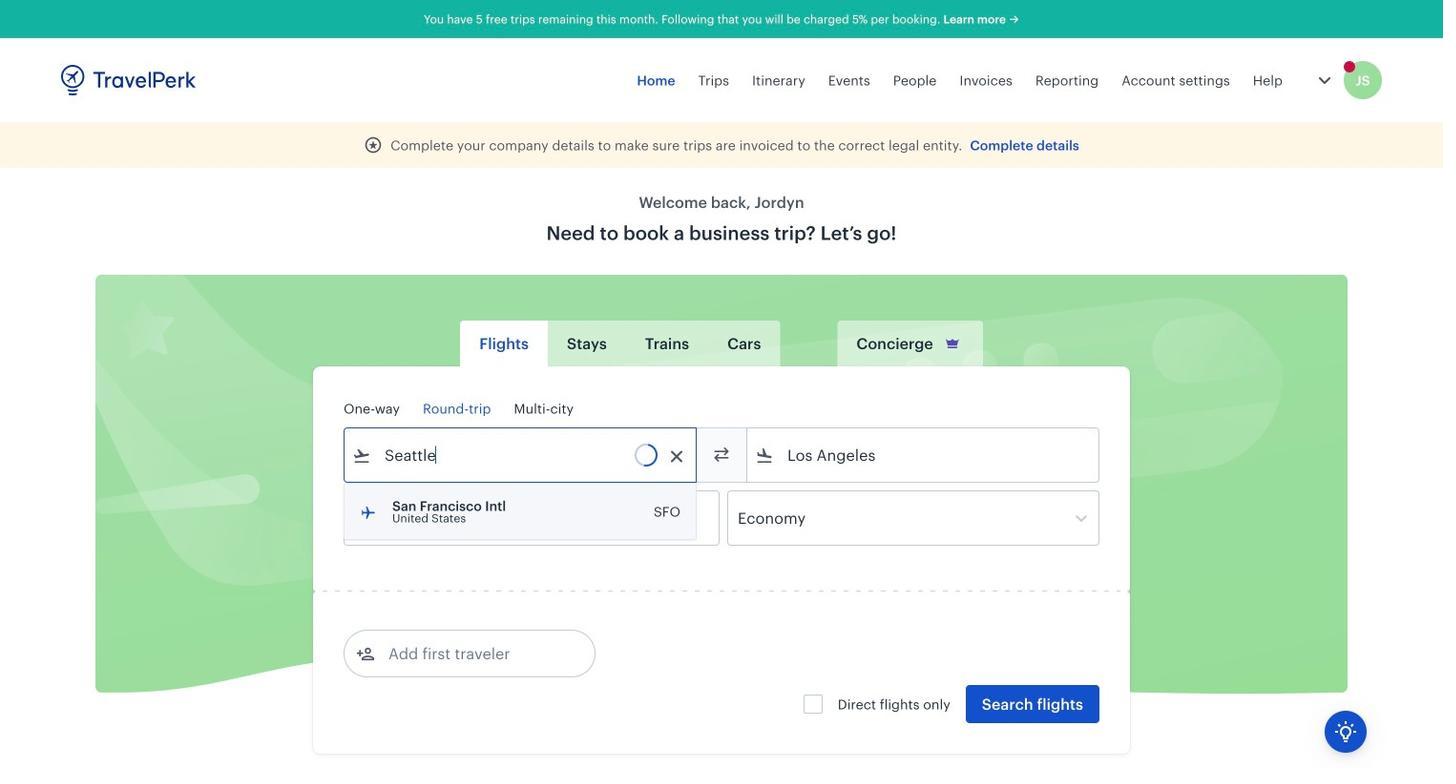 Task type: vqa. For each thing, say whether or not it's contained in the screenshot.
Depart text box
yes



Task type: locate. For each thing, give the bounding box(es) containing it.
To search field
[[774, 440, 1074, 471]]

From search field
[[371, 440, 671, 471]]

Return text field
[[485, 492, 584, 545]]

Add first traveler search field
[[375, 639, 574, 669]]



Task type: describe. For each thing, give the bounding box(es) containing it.
Depart text field
[[371, 492, 471, 545]]



